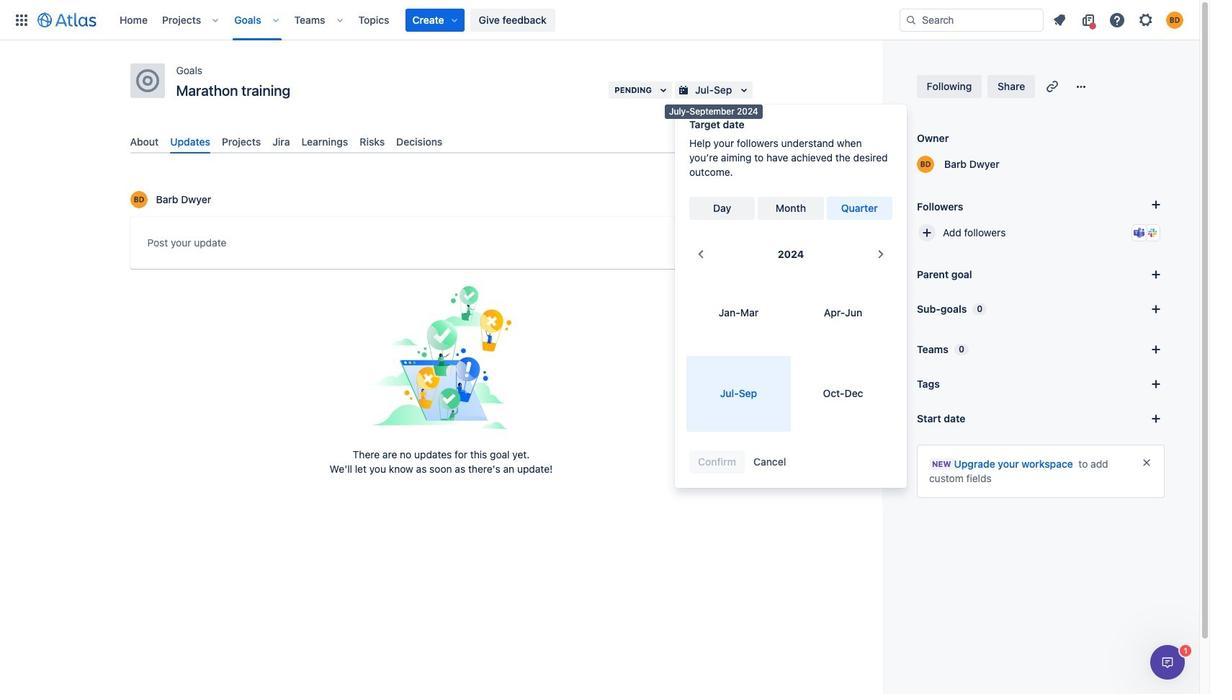 Task type: locate. For each thing, give the bounding box(es) containing it.
close banner image
[[1142, 457, 1153, 469]]

add team image
[[1148, 341, 1166, 358]]

Search field
[[900, 8, 1044, 31]]

settings image
[[1138, 11, 1155, 28]]

banner
[[0, 0, 1200, 40]]

tooltip
[[665, 105, 763, 119]]

None search field
[[900, 8, 1044, 31]]

dialog
[[1151, 645, 1186, 680]]

slack logo showing nan channels are connected to this goal image
[[1148, 227, 1159, 239]]

see previous year image
[[693, 246, 710, 263]]

more icon image
[[1073, 78, 1091, 95]]

top element
[[9, 0, 900, 40]]

goal icon image
[[136, 69, 159, 92]]

tab list
[[124, 130, 759, 154]]

notifications image
[[1052, 11, 1069, 28]]



Task type: vqa. For each thing, say whether or not it's contained in the screenshot.
HEADING to the middle
no



Task type: describe. For each thing, give the bounding box(es) containing it.
search image
[[906, 14, 918, 26]]

msteams logo showing  channels are connected to this goal image
[[1135, 227, 1146, 239]]

add tag image
[[1148, 376, 1166, 393]]

help image
[[1109, 11, 1127, 28]]

switch to... image
[[13, 11, 30, 28]]

Main content area, start typing to enter text. text field
[[147, 234, 736, 257]]

set start date image
[[1148, 410, 1166, 427]]

see next year image
[[873, 246, 890, 263]]

add a follower image
[[1148, 196, 1166, 213]]

account image
[[1167, 11, 1184, 28]]

add follower image
[[919, 224, 936, 241]]



